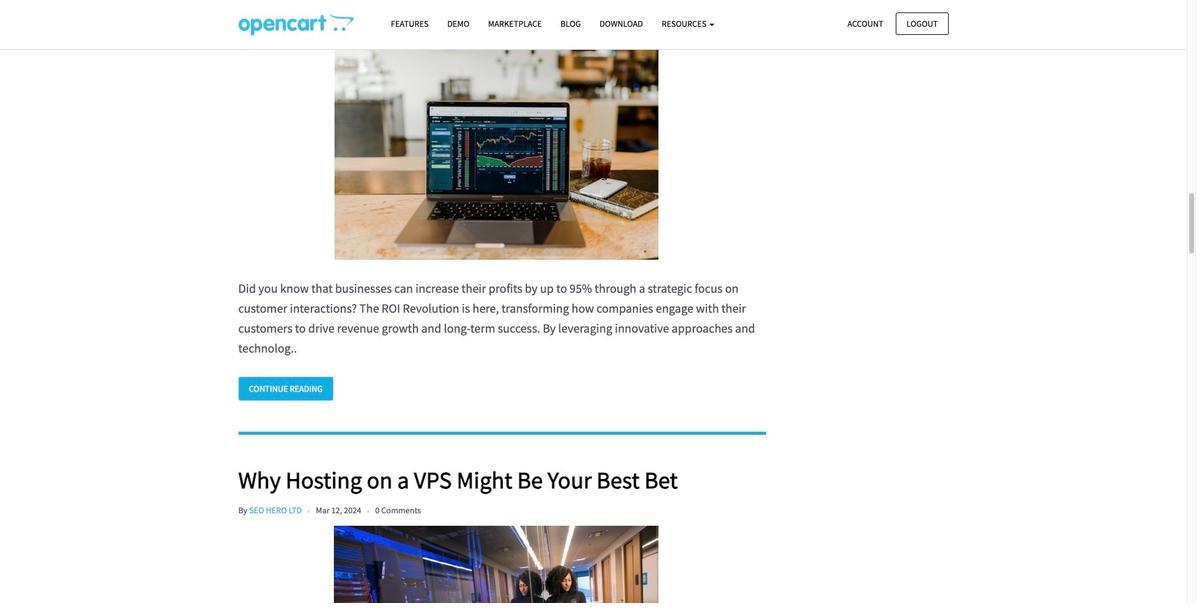 Task type: describe. For each thing, give the bounding box(es) containing it.
why hosting on a vps might be your best bet image
[[238, 526, 754, 603]]

opencart - blog image
[[238, 13, 354, 36]]



Task type: locate. For each thing, give the bounding box(es) containing it.
roi revolution: transforming customer interactions into profits image
[[238, 43, 754, 260]]



Task type: vqa. For each thing, say whether or not it's contained in the screenshot.
the Why Hosting on a VPS Might Be Your Best Bet image
yes



